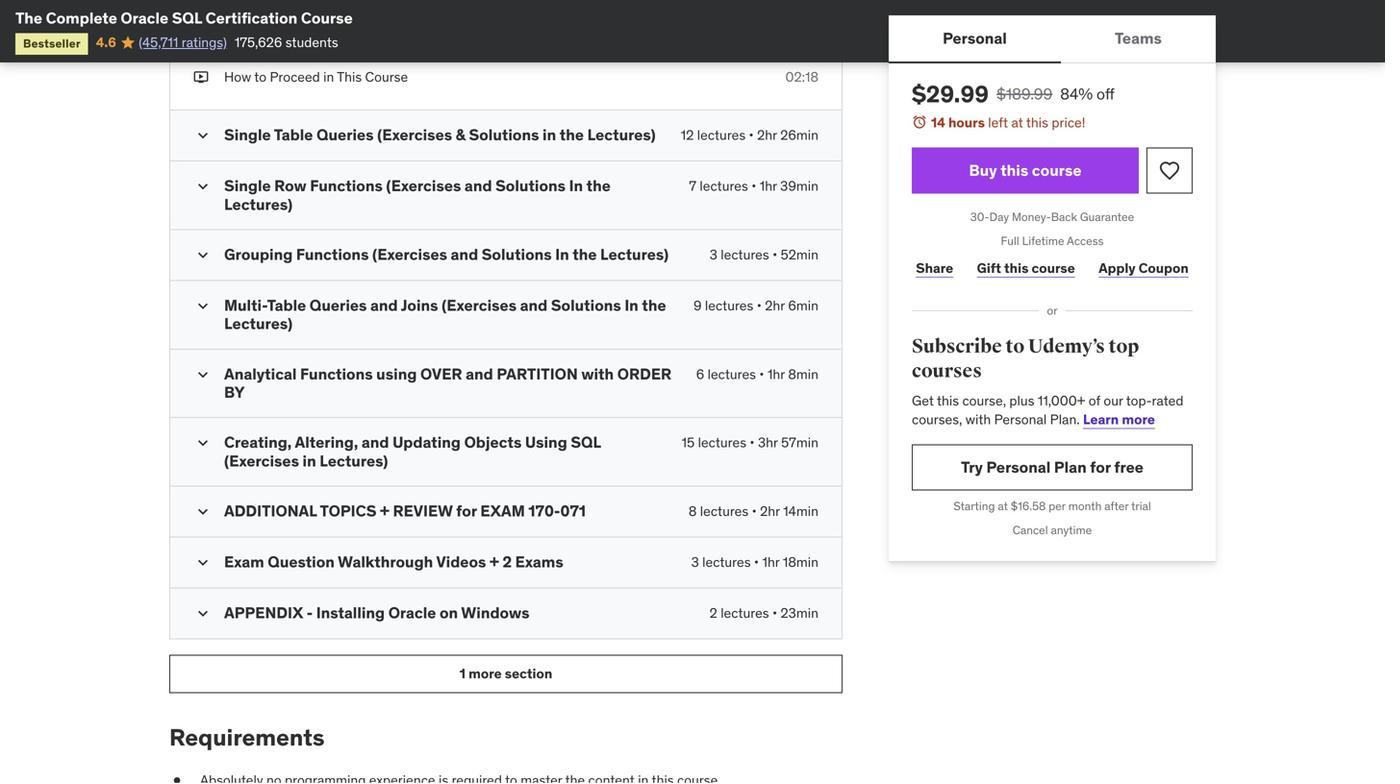 Task type: locate. For each thing, give the bounding box(es) containing it.
2 left exams
[[503, 553, 512, 572]]

0 vertical spatial 2
[[503, 553, 512, 572]]

lectures for creating, altering, and updating objects using sql (exercises in lectures)
[[698, 434, 746, 452]]

3
[[710, 246, 717, 263], [691, 554, 699, 571]]

1 vertical spatial in
[[543, 125, 556, 145]]

1 vertical spatial +
[[490, 553, 499, 572]]

by
[[224, 383, 245, 403]]

1hr left 8min
[[767, 366, 785, 383]]

lectures right the 12
[[697, 127, 746, 144]]

more
[[1122, 411, 1155, 428], [469, 666, 502, 683]]

11,000+
[[1038, 392, 1085, 410]]

(exercises inside creating, altering, and updating objects using sql (exercises in lectures)
[[224, 452, 299, 471]]

this up the courses,
[[937, 392, 959, 410]]

1hr left 39min
[[760, 178, 777, 195]]

this right buy
[[1001, 161, 1028, 180]]

5 small image from the top
[[193, 434, 213, 453]]

xsmall image up ratings)
[[193, 0, 209, 18]]

0 vertical spatial 1hr
[[760, 178, 777, 195]]

and left joins
[[370, 296, 398, 315]]

2 lectures • 23min
[[710, 605, 819, 622]]

1 horizontal spatial 2
[[710, 605, 717, 622]]

queries left joins
[[310, 296, 367, 315]]

and right altering,
[[362, 433, 389, 453]]

the inside single row functions (exercises and solutions in the lectures)
[[586, 176, 611, 196]]

more down "top-"
[[1122, 411, 1155, 428]]

1 vertical spatial sql
[[571, 433, 601, 453]]

queries for (exercises
[[316, 125, 374, 145]]

2hr left 14min
[[760, 503, 780, 520]]

small image left exam
[[193, 554, 213, 573]]

functions
[[310, 176, 383, 196], [296, 245, 369, 264], [300, 364, 373, 384]]

3 up 9 lectures • 2hr 6min
[[710, 246, 717, 263]]

personal inside get this course, plus 11,000+ of our top-rated courses, with personal plan.
[[994, 411, 1047, 428]]

lectures down 3 lectures • 1hr 18min
[[721, 605, 769, 622]]

the inside multi-table queries and joins (exercises and solutions in the lectures)
[[642, 296, 666, 315]]

1 horizontal spatial in
[[323, 68, 334, 86]]

at inside the starting at $16.58 per month after trial cancel anytime
[[998, 499, 1008, 514]]

1 vertical spatial 3
[[691, 554, 699, 571]]

1 horizontal spatial 3
[[710, 246, 717, 263]]

with left "order"
[[581, 364, 614, 384]]

+ right topics
[[380, 502, 389, 521]]

small image left creating,
[[193, 434, 213, 453]]

try personal plan for free
[[961, 458, 1144, 477]]

course inside button
[[1032, 161, 1082, 180]]

to left udemy's
[[1006, 335, 1025, 359]]

• left 14min
[[752, 503, 757, 520]]

with down course,
[[965, 411, 991, 428]]

1 horizontal spatial to
[[1006, 335, 1025, 359]]

1 horizontal spatial at
[[1011, 114, 1023, 131]]

this right gift
[[1004, 259, 1029, 277]]

1 horizontal spatial oracle
[[388, 604, 436, 623]]

in right & at the left top
[[543, 125, 556, 145]]

0 vertical spatial +
[[380, 502, 389, 521]]

small image left multi-
[[193, 297, 213, 316]]

with inside analytical functions using over and partition with order by
[[581, 364, 614, 384]]

52min
[[781, 246, 819, 263]]

1 small image from the top
[[193, 246, 213, 265]]

• left 26min
[[749, 127, 754, 144]]

single for single table queries (exercises & solutions in the lectures)
[[224, 125, 271, 145]]

• left 3hr
[[750, 434, 755, 452]]

review
[[393, 502, 453, 521]]

2 vertical spatial functions
[[300, 364, 373, 384]]

to right how
[[254, 68, 266, 86]]

community
[[316, 34, 385, 51]]

for left exam
[[456, 502, 477, 521]]

single row functions (exercises and solutions in the lectures)
[[224, 176, 611, 214]]

2hr left 26min
[[757, 127, 777, 144]]

2hr left 6min
[[765, 297, 785, 314]]

appendix - installing oracle on windows
[[224, 604, 529, 623]]

sql inside creating, altering, and updating objects using sql (exercises in lectures)
[[571, 433, 601, 453]]

lectures up 9 lectures • 2hr 6min
[[721, 246, 769, 263]]

course down lifetime
[[1032, 259, 1075, 277]]

• left 8min
[[759, 366, 764, 383]]

single for single row functions (exercises and solutions in the lectures)
[[224, 176, 271, 196]]

2 small image from the top
[[193, 177, 213, 196]]

2 vertical spatial in
[[625, 296, 638, 315]]

1 small image from the top
[[193, 126, 213, 145]]

our inside get this course, plus 11,000+ of our top-rated courses, with personal plan.
[[1104, 392, 1123, 410]]

lectures for analytical functions using over and partition with order by
[[708, 366, 756, 383]]

functions right grouping on the top left
[[296, 245, 369, 264]]

functions right row
[[310, 176, 383, 196]]

0 vertical spatial in
[[569, 176, 583, 196]]

1 vertical spatial to
[[1006, 335, 1025, 359]]

• for appendix - installing oracle on windows
[[772, 605, 777, 622]]

lectures for grouping functions (exercises and solutions in the lectures)
[[721, 246, 769, 263]]

courses
[[912, 360, 982, 383]]

share button
[[912, 249, 957, 288]]

23min
[[781, 605, 819, 622]]

8
[[689, 503, 697, 520]]

buy
[[969, 161, 997, 180]]

this inside button
[[1001, 161, 1028, 180]]

(discord)
[[388, 34, 442, 51]]

0 vertical spatial queries
[[316, 125, 374, 145]]

0 vertical spatial 2hr
[[757, 127, 777, 144]]

0 vertical spatial oracle
[[121, 8, 168, 28]]

• left 23min
[[772, 605, 777, 622]]

2 course from the top
[[1032, 259, 1075, 277]]

0 vertical spatial single
[[224, 125, 271, 145]]

1hr left 18min
[[762, 554, 780, 571]]

try
[[961, 458, 983, 477]]

personal down plus
[[994, 411, 1047, 428]]

for left free
[[1090, 458, 1111, 477]]

personal up $29.99
[[943, 28, 1007, 48]]

functions inside analytical functions using over and partition with order by
[[300, 364, 373, 384]]

0 horizontal spatial for
[[456, 502, 477, 521]]

small image for appendix
[[193, 605, 213, 624]]

2hr for in
[[765, 297, 785, 314]]

1 vertical spatial in
[[555, 245, 569, 264]]

multi-
[[224, 296, 267, 315]]

more right 1
[[469, 666, 502, 683]]

on
[[440, 604, 458, 623]]

sql up (45,711 ratings)
[[172, 8, 202, 28]]

gift this course link
[[973, 249, 1079, 288]]

1 vertical spatial queries
[[310, 296, 367, 315]]

1 vertical spatial single
[[224, 176, 271, 196]]

1 course from the top
[[1032, 161, 1082, 180]]

cancel
[[1013, 523, 1048, 538]]

0 horizontal spatial more
[[469, 666, 502, 683]]

starting at $16.58 per month after trial cancel anytime
[[953, 499, 1151, 538]]

sql
[[172, 8, 202, 28], [571, 433, 601, 453]]

lectures right 8
[[700, 503, 749, 520]]

1 vertical spatial course
[[365, 68, 408, 86]]

objects
[[464, 433, 522, 453]]

3 down 8
[[691, 554, 699, 571]]

1 vertical spatial 2hr
[[765, 297, 785, 314]]

in inside creating, altering, and updating objects using sql (exercises in lectures)
[[303, 452, 316, 471]]

1 vertical spatial our
[[1104, 392, 1123, 410]]

8min
[[788, 366, 819, 383]]

personal button
[[889, 15, 1061, 62]]

walkthrough
[[338, 553, 433, 572]]

more for learn
[[1122, 411, 1155, 428]]

1 horizontal spatial sql
[[571, 433, 601, 453]]

lectures)
[[587, 125, 656, 145], [224, 195, 293, 214], [600, 245, 669, 264], [224, 314, 293, 334], [320, 452, 388, 471]]

more for 1
[[469, 666, 502, 683]]

oracle left on
[[388, 604, 436, 623]]

• left 6min
[[757, 297, 762, 314]]

at left the $16.58
[[998, 499, 1008, 514]]

1hr
[[760, 178, 777, 195], [767, 366, 785, 383], [762, 554, 780, 571]]

small image
[[193, 246, 213, 265], [193, 503, 213, 522], [193, 554, 213, 573], [193, 605, 213, 624]]

0 vertical spatial 3
[[710, 246, 717, 263]]

2 vertical spatial 1hr
[[762, 554, 780, 571]]

xsmall image
[[193, 0, 209, 18], [193, 34, 209, 52], [193, 68, 209, 87], [169, 772, 185, 784]]

day
[[989, 210, 1009, 225]]

0 vertical spatial course
[[1032, 161, 1082, 180]]

• for single row functions (exercises and solutions in the lectures)
[[751, 178, 756, 195]]

small image for exam
[[193, 554, 213, 573]]

15
[[682, 434, 695, 452]]

queries inside multi-table queries and joins (exercises and solutions in the lectures)
[[310, 296, 367, 315]]

1
[[460, 666, 466, 683]]

lectures right the 9
[[705, 297, 753, 314]]

0 vertical spatial our
[[251, 34, 270, 51]]

0 horizontal spatial in
[[303, 452, 316, 471]]

0 horizontal spatial at
[[998, 499, 1008, 514]]

in left 'this'
[[323, 68, 334, 86]]

single down how
[[224, 125, 271, 145]]

in right creating,
[[303, 452, 316, 471]]

3hr
[[758, 434, 778, 452]]

tab list containing personal
[[889, 15, 1216, 63]]

exam
[[480, 502, 525, 521]]

1 vertical spatial with
[[965, 411, 991, 428]]

bestseller
[[23, 36, 81, 51]]

lectures right 7
[[700, 178, 748, 195]]

queries
[[316, 125, 374, 145], [310, 296, 367, 315]]

small image left row
[[193, 177, 213, 196]]

0 horizontal spatial course
[[301, 8, 353, 28]]

1 vertical spatial functions
[[296, 245, 369, 264]]

• for grouping functions (exercises and solutions in the lectures)
[[772, 246, 777, 263]]

lectures for single row functions (exercises and solutions in the lectures)
[[700, 178, 748, 195]]

1 horizontal spatial our
[[1104, 392, 1123, 410]]

(exercises up additional
[[224, 452, 299, 471]]

full
[[1001, 234, 1019, 249]]

0 vertical spatial sql
[[172, 8, 202, 28]]

functions left using
[[300, 364, 373, 384]]

1 horizontal spatial course
[[365, 68, 408, 86]]

and inside creating, altering, and updating objects using sql (exercises in lectures)
[[362, 433, 389, 453]]

course,
[[962, 392, 1006, 410]]

section
[[505, 666, 552, 683]]

table up row
[[274, 125, 313, 145]]

xsmall image down requirements
[[169, 772, 185, 784]]

(exercises
[[377, 125, 452, 145], [386, 176, 461, 196], [372, 245, 447, 264], [442, 296, 517, 315], [224, 452, 299, 471]]

1 vertical spatial course
[[1032, 259, 1075, 277]]

and down & at the left top
[[465, 176, 492, 196]]

ratings)
[[182, 34, 227, 51]]

to for subscribe
[[1006, 335, 1025, 359]]

more inside button
[[469, 666, 502, 683]]

0 vertical spatial for
[[1090, 458, 1111, 477]]

(exercises left & at the left top
[[377, 125, 452, 145]]

additional topics + review for exam 170-071
[[224, 502, 586, 521]]

lectures for appendix - installing oracle on windows
[[721, 605, 769, 622]]

0 vertical spatial personal
[[943, 28, 1007, 48]]

small image left additional
[[193, 503, 213, 522]]

and right over
[[466, 364, 493, 384]]

course up join our online community (discord)
[[301, 8, 353, 28]]

4 small image from the top
[[193, 605, 213, 624]]

0 vertical spatial functions
[[310, 176, 383, 196]]

$29.99
[[912, 80, 989, 109]]

1 horizontal spatial with
[[965, 411, 991, 428]]

0 vertical spatial with
[[581, 364, 614, 384]]

personal up the $16.58
[[986, 458, 1051, 477]]

course up the back
[[1032, 161, 1082, 180]]

small image for analytical functions using over and partition with order by
[[193, 365, 213, 385]]

small image left appendix
[[193, 605, 213, 624]]

xsmall image down ratings)
[[193, 68, 209, 87]]

partition
[[497, 364, 578, 384]]

analytical functions using over and partition with order by
[[224, 364, 672, 403]]

lectures right 6
[[708, 366, 756, 383]]

course for gift this course
[[1032, 259, 1075, 277]]

single table queries (exercises & solutions in the lectures)
[[224, 125, 656, 145]]

oracle up (45,711
[[121, 8, 168, 28]]

0 vertical spatial at
[[1011, 114, 1023, 131]]

0 horizontal spatial with
[[581, 364, 614, 384]]

1 vertical spatial personal
[[994, 411, 1047, 428]]

3 for grouping functions (exercises and solutions in the lectures)
[[710, 246, 717, 263]]

tab list
[[889, 15, 1216, 63]]

lectures
[[697, 127, 746, 144], [700, 178, 748, 195], [721, 246, 769, 263], [705, 297, 753, 314], [708, 366, 756, 383], [698, 434, 746, 452], [700, 503, 749, 520], [702, 554, 751, 571], [721, 605, 769, 622]]

with
[[581, 364, 614, 384], [965, 411, 991, 428]]

1 vertical spatial table
[[267, 296, 306, 315]]

grouping functions (exercises and solutions in the lectures)
[[224, 245, 669, 264]]

3 small image from the top
[[193, 297, 213, 316]]

1 vertical spatial for
[[456, 502, 477, 521]]

money-
[[1012, 210, 1051, 225]]

• for multi-table queries and joins (exercises and solutions in the lectures)
[[757, 297, 762, 314]]

+ right videos
[[490, 553, 499, 572]]

oracle
[[121, 8, 168, 28], [388, 604, 436, 623]]

teams button
[[1061, 15, 1216, 62]]

1 single from the top
[[224, 125, 271, 145]]

0 vertical spatial more
[[1122, 411, 1155, 428]]

single
[[224, 125, 271, 145], [224, 176, 271, 196]]

to
[[254, 68, 266, 86], [1006, 335, 1025, 359]]

this for get
[[937, 392, 959, 410]]

table down grouping on the top left
[[267, 296, 306, 315]]

(exercises inside multi-table queries and joins (exercises and solutions in the lectures)
[[442, 296, 517, 315]]

3 for exam question walkthrough videos + 2 exams
[[691, 554, 699, 571]]

1 vertical spatial at
[[998, 499, 1008, 514]]

1 vertical spatial 1hr
[[767, 366, 785, 383]]

(exercises down single table queries (exercises & solutions in the lectures)
[[386, 176, 461, 196]]

• left 52min
[[772, 246, 777, 263]]

order
[[617, 364, 672, 384]]

small image
[[193, 126, 213, 145], [193, 177, 213, 196], [193, 297, 213, 316], [193, 365, 213, 385], [193, 434, 213, 453]]

after
[[1104, 499, 1129, 514]]

the complete oracle sql certification course
[[15, 8, 353, 28]]

small image for grouping
[[193, 246, 213, 265]]

exam
[[224, 553, 264, 572]]

0 vertical spatial table
[[274, 125, 313, 145]]

small image for single row functions (exercises and solutions in the lectures)
[[193, 177, 213, 196]]

175,626
[[235, 34, 282, 51]]

4 small image from the top
[[193, 365, 213, 385]]

2 down 3 lectures • 1hr 18min
[[710, 605, 717, 622]]

0 vertical spatial to
[[254, 68, 266, 86]]

lectures down 8 lectures • 2hr 14min
[[702, 554, 751, 571]]

at right left
[[1011, 114, 1023, 131]]

(exercises right joins
[[442, 296, 517, 315]]

personal inside button
[[943, 28, 1007, 48]]

exams
[[515, 553, 563, 572]]

and inside single row functions (exercises and solutions in the lectures)
[[465, 176, 492, 196]]

our
[[251, 34, 270, 51], [1104, 392, 1123, 410]]

• left 18min
[[754, 554, 759, 571]]

single left row
[[224, 176, 271, 196]]

small image left by
[[193, 365, 213, 385]]

sql right using
[[571, 433, 601, 453]]

using
[[376, 364, 417, 384]]

2 vertical spatial in
[[303, 452, 316, 471]]

30-
[[970, 210, 989, 225]]

table
[[274, 125, 313, 145], [267, 296, 306, 315]]

course right 'this'
[[365, 68, 408, 86]]

2 small image from the top
[[193, 503, 213, 522]]

small image left grouping on the top left
[[193, 246, 213, 265]]

wishlist image
[[1158, 159, 1181, 182]]

0 horizontal spatial 3
[[691, 554, 699, 571]]

• for additional topics + review for exam 170-071
[[752, 503, 757, 520]]

multi-table queries and joins (exercises and solutions in the lectures)
[[224, 296, 666, 334]]

installing
[[316, 604, 385, 623]]

0 vertical spatial course
[[301, 8, 353, 28]]

3 small image from the top
[[193, 554, 213, 573]]

queries down 'this'
[[316, 125, 374, 145]]

1 vertical spatial more
[[469, 666, 502, 683]]

in inside single row functions (exercises and solutions in the lectures)
[[569, 176, 583, 196]]

to inside the subscribe to udemy's top courses
[[1006, 335, 1025, 359]]

functions for using
[[300, 364, 373, 384]]

lectures right '15'
[[698, 434, 746, 452]]

12 lectures • 2hr 26min
[[681, 127, 819, 144]]

our right of
[[1104, 392, 1123, 410]]

1 horizontal spatial +
[[490, 553, 499, 572]]

certification
[[206, 8, 297, 28]]

small image down ratings)
[[193, 126, 213, 145]]

analytical
[[224, 364, 297, 384]]

0 horizontal spatial to
[[254, 68, 266, 86]]

and inside analytical functions using over and partition with order by
[[466, 364, 493, 384]]

2hr
[[757, 127, 777, 144], [765, 297, 785, 314], [760, 503, 780, 520]]

1hr for the
[[760, 178, 777, 195]]

2 single from the top
[[224, 176, 271, 196]]

0 horizontal spatial +
[[380, 502, 389, 521]]

-
[[306, 604, 313, 623]]

table inside multi-table queries and joins (exercises and solutions in the lectures)
[[267, 296, 306, 315]]

this inside get this course, plus 11,000+ of our top-rated courses, with personal plan.
[[937, 392, 959, 410]]

small image for multi-table queries and joins (exercises and solutions in the lectures)
[[193, 297, 213, 316]]

1 horizontal spatial more
[[1122, 411, 1155, 428]]

single inside single row functions (exercises and solutions in the lectures)
[[224, 176, 271, 196]]

• left 39min
[[751, 178, 756, 195]]

• for single table queries (exercises & solutions in the lectures)
[[749, 127, 754, 144]]

udemy's
[[1028, 335, 1105, 359]]

our right join
[[251, 34, 270, 51]]



Task type: vqa. For each thing, say whether or not it's contained in the screenshot.
the leftmost "SQL"
yes



Task type: describe. For each thing, give the bounding box(es) containing it.
30-day money-back guarantee full lifetime access
[[970, 210, 1134, 249]]

and up partition
[[520, 296, 548, 315]]

month
[[1068, 499, 1102, 514]]

0 horizontal spatial 2
[[503, 553, 512, 572]]

0 horizontal spatial sql
[[172, 8, 202, 28]]

course for how to proceed in this course
[[365, 68, 408, 86]]

guarantee
[[1080, 210, 1134, 225]]

course for buy this course
[[1032, 161, 1082, 180]]

windows
[[461, 604, 529, 623]]

lectures for additional topics + review for exam 170-071
[[700, 503, 749, 520]]

plus
[[1009, 392, 1034, 410]]

exam question walkthrough videos + 2 exams
[[224, 553, 563, 572]]

the
[[15, 8, 42, 28]]

lifetime
[[1022, 234, 1064, 249]]

appendix
[[224, 604, 303, 623]]

0 horizontal spatial our
[[251, 34, 270, 51]]

$189.99
[[996, 84, 1053, 104]]

2hr for lectures)
[[757, 127, 777, 144]]

additional
[[224, 502, 317, 521]]

gift this course
[[977, 259, 1075, 277]]

get this course, plus 11,000+ of our top-rated courses, with personal plan.
[[912, 392, 1184, 428]]

&
[[456, 125, 466, 145]]

top-
[[1126, 392, 1152, 410]]

7
[[689, 178, 696, 195]]

creating,
[[224, 433, 292, 453]]

xsmall image down the complete oracle sql certification course
[[193, 34, 209, 52]]

15 lectures • 3hr 57min
[[682, 434, 819, 452]]

solutions inside multi-table queries and joins (exercises and solutions in the lectures)
[[551, 296, 621, 315]]

0 vertical spatial in
[[323, 68, 334, 86]]

students
[[285, 34, 338, 51]]

84%
[[1060, 84, 1093, 104]]

table for single
[[274, 125, 313, 145]]

this for gift
[[1004, 259, 1029, 277]]

buy this course
[[969, 161, 1082, 180]]

lectures) inside single row functions (exercises and solutions in the lectures)
[[224, 195, 293, 214]]

subscribe
[[912, 335, 1002, 359]]

1hr for order
[[767, 366, 785, 383]]

26min
[[780, 127, 819, 144]]

(45,711
[[139, 34, 178, 51]]

coupon
[[1139, 259, 1189, 277]]

requirements
[[169, 724, 325, 753]]

functions inside single row functions (exercises and solutions in the lectures)
[[310, 176, 383, 196]]

try personal plan for free link
[[912, 445, 1193, 491]]

9 lectures • 2hr 6min
[[694, 297, 819, 314]]

$16.58
[[1011, 499, 1046, 514]]

1 vertical spatial oracle
[[388, 604, 436, 623]]

$29.99 $189.99 84% off
[[912, 80, 1115, 109]]

3 lectures • 52min
[[710, 246, 819, 263]]

plan
[[1054, 458, 1087, 477]]

1 more section button
[[169, 656, 843, 694]]

get
[[912, 392, 934, 410]]

altering,
[[295, 433, 358, 453]]

small image for single table queries (exercises & solutions in the lectures)
[[193, 126, 213, 145]]

(exercises up joins
[[372, 245, 447, 264]]

1 horizontal spatial for
[[1090, 458, 1111, 477]]

share
[[916, 259, 953, 277]]

1 vertical spatial 2
[[710, 605, 717, 622]]

• for exam question walkthrough videos + 2 exams
[[754, 554, 759, 571]]

14 hours left at this price!
[[931, 114, 1085, 131]]

2 horizontal spatial in
[[543, 125, 556, 145]]

or
[[1047, 304, 1058, 319]]

4.6
[[96, 34, 116, 51]]

solutions inside single row functions (exercises and solutions in the lectures)
[[495, 176, 566, 196]]

courses,
[[912, 411, 962, 428]]

online
[[274, 34, 312, 51]]

(45,711 ratings)
[[139, 34, 227, 51]]

2 vertical spatial 2hr
[[760, 503, 780, 520]]

2 vertical spatial personal
[[986, 458, 1051, 477]]

lectures for exam question walkthrough videos + 2 exams
[[702, 554, 751, 571]]

02:18
[[785, 68, 819, 86]]

lectures for multi-table queries and joins (exercises and solutions in the lectures)
[[705, 297, 753, 314]]

proceed
[[270, 68, 320, 86]]

• for creating, altering, and updating objects using sql (exercises in lectures)
[[750, 434, 755, 452]]

small image for additional
[[193, 503, 213, 522]]

0 horizontal spatial oracle
[[121, 8, 168, 28]]

subscribe to udemy's top courses
[[912, 335, 1139, 383]]

lectures) inside creating, altering, and updating objects using sql (exercises in lectures)
[[320, 452, 388, 471]]

learn
[[1083, 411, 1119, 428]]

left
[[988, 114, 1008, 131]]

in inside multi-table queries and joins (exercises and solutions in the lectures)
[[625, 296, 638, 315]]

top
[[1108, 335, 1139, 359]]

small image for creating, altering, and updating objects using sql (exercises in lectures)
[[193, 434, 213, 453]]

grouping
[[224, 245, 293, 264]]

functions for (exercises
[[296, 245, 369, 264]]

updating
[[393, 433, 461, 453]]

with inside get this course, plus 11,000+ of our top-rated courses, with personal plan.
[[965, 411, 991, 428]]

to for how
[[254, 68, 266, 86]]

anytime
[[1051, 523, 1092, 538]]

and up multi-table queries and joins (exercises and solutions in the lectures)
[[451, 245, 478, 264]]

table for multi-
[[267, 296, 306, 315]]

170-
[[528, 502, 560, 521]]

7 lectures • 1hr 39min
[[689, 178, 819, 195]]

this for buy
[[1001, 161, 1028, 180]]

buy this course button
[[912, 148, 1139, 194]]

access
[[1067, 234, 1104, 249]]

alarm image
[[912, 114, 927, 130]]

14
[[931, 114, 945, 131]]

over
[[420, 364, 462, 384]]

per
[[1049, 499, 1066, 514]]

6
[[696, 366, 704, 383]]

18min
[[783, 554, 819, 571]]

queries for and
[[310, 296, 367, 315]]

lectures) inside multi-table queries and joins (exercises and solutions in the lectures)
[[224, 314, 293, 334]]

how to proceed in this course
[[224, 68, 408, 86]]

lectures for single table queries (exercises & solutions in the lectures)
[[697, 127, 746, 144]]

8 lectures • 2hr 14min
[[689, 503, 819, 520]]

14min
[[783, 503, 819, 520]]

39min
[[780, 178, 819, 195]]

• for analytical functions using over and partition with order by
[[759, 366, 764, 383]]

6 lectures • 1hr 8min
[[696, 366, 819, 383]]

rated
[[1152, 392, 1184, 410]]

(exercises inside single row functions (exercises and solutions in the lectures)
[[386, 176, 461, 196]]

apply coupon
[[1099, 259, 1189, 277]]

question
[[268, 553, 335, 572]]

apply coupon button
[[1095, 249, 1193, 288]]

6min
[[788, 297, 819, 314]]

apply
[[1099, 259, 1136, 277]]

this left price!
[[1026, 114, 1048, 131]]

9
[[694, 297, 702, 314]]

starting
[[953, 499, 995, 514]]

course for the complete oracle sql certification course
[[301, 8, 353, 28]]

join our online community (discord)
[[224, 34, 442, 51]]

trial
[[1131, 499, 1151, 514]]

12
[[681, 127, 694, 144]]



